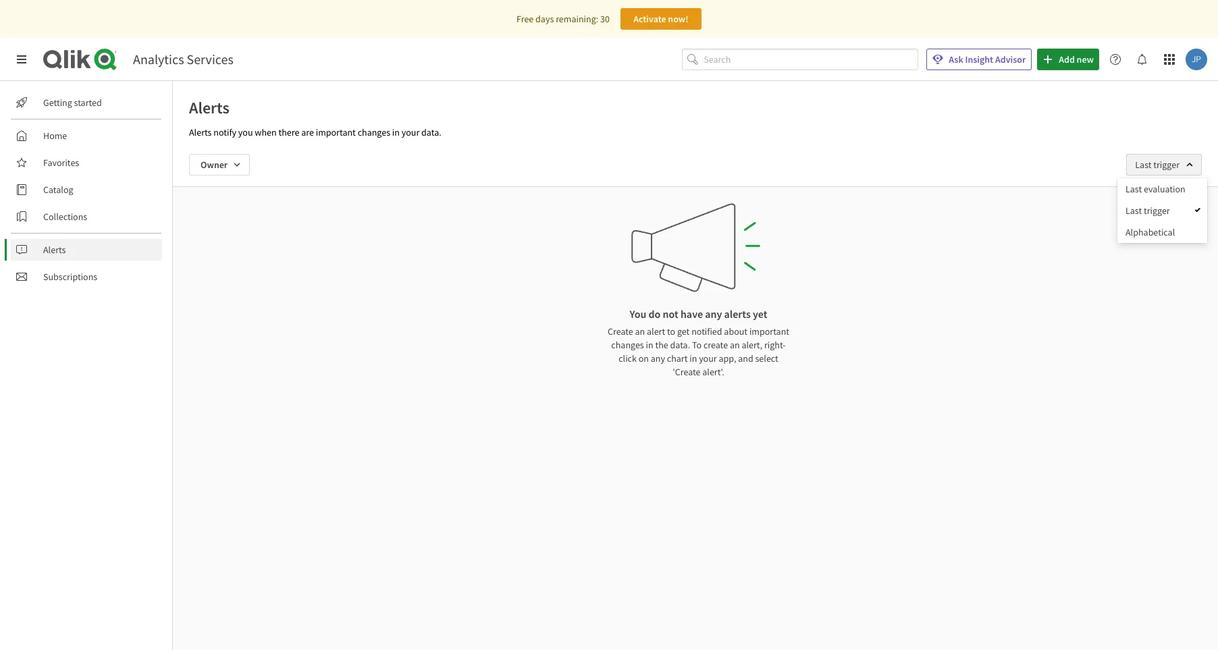 Task type: describe. For each thing, give the bounding box(es) containing it.
data. inside you do not have any alerts yet create an alert to get notified about important changes in the data. to create an alert, right- click on any chart in your app, and select 'create alert'.
[[670, 339, 690, 351]]

yet
[[753, 307, 768, 321]]

have
[[681, 307, 703, 321]]

filters region
[[0, 0, 1219, 650]]

started
[[74, 97, 102, 109]]

getting started
[[43, 97, 102, 109]]

close sidebar menu image
[[16, 54, 27, 65]]

alert
[[647, 326, 665, 338]]

get
[[677, 326, 690, 338]]

not
[[663, 307, 679, 321]]

there
[[279, 126, 299, 138]]

the
[[655, 339, 669, 351]]

'create
[[673, 366, 701, 378]]

alerts link
[[11, 239, 162, 261]]

favorites
[[43, 157, 79, 169]]

last for last trigger field
[[1136, 159, 1152, 171]]

0 vertical spatial in
[[392, 126, 400, 138]]

right-
[[765, 339, 786, 351]]

select
[[755, 353, 779, 365]]

to
[[692, 339, 702, 351]]

your inside you do not have any alerts yet create an alert to get notified about important changes in the data. to create an alert, right- click on any chart in your app, and select 'create alert'.
[[699, 353, 717, 365]]

last trigger for last trigger option
[[1126, 205, 1170, 217]]

alphabetical
[[1126, 226, 1175, 238]]

last trigger option
[[1118, 200, 1208, 222]]

collections
[[43, 211, 87, 223]]

notify
[[214, 126, 236, 138]]

ask insight advisor button
[[927, 49, 1032, 70]]

Search text field
[[704, 48, 919, 70]]

evaluation
[[1144, 183, 1186, 195]]

catalog
[[43, 184, 73, 196]]

ask insight advisor
[[949, 53, 1026, 66]]

you
[[238, 126, 253, 138]]

when
[[255, 126, 277, 138]]

favorites link
[[11, 152, 162, 174]]

30
[[600, 13, 610, 25]]

alert'.
[[703, 366, 725, 378]]

you
[[630, 307, 647, 321]]

advisor
[[996, 53, 1026, 66]]

about
[[724, 326, 748, 338]]

are
[[301, 126, 314, 138]]

activate
[[634, 13, 666, 25]]

0 horizontal spatial your
[[402, 126, 420, 138]]

alerts inside 'link'
[[43, 244, 66, 256]]

you do not have any alerts yet create an alert to get notified about important changes in the data. to create an alert, right- click on any chart in your app, and select 'create alert'.
[[608, 307, 790, 378]]

1 horizontal spatial any
[[705, 307, 722, 321]]

activate now!
[[634, 13, 689, 25]]



Task type: locate. For each thing, give the bounding box(es) containing it.
0 vertical spatial alerts
[[189, 97, 230, 118]]

trigger
[[1154, 159, 1180, 171], [1144, 205, 1170, 217]]

last evaluation option
[[1118, 178, 1208, 200]]

trigger down 'last evaluation'
[[1144, 205, 1170, 217]]

0 horizontal spatial data.
[[422, 126, 442, 138]]

an down 'about'
[[730, 339, 740, 351]]

last inside field
[[1136, 159, 1152, 171]]

alert,
[[742, 339, 763, 351]]

1 horizontal spatial important
[[750, 326, 790, 338]]

1 horizontal spatial your
[[699, 353, 717, 365]]

analytics services element
[[133, 51, 234, 68]]

an left alert
[[635, 326, 645, 338]]

important
[[316, 126, 356, 138], [750, 326, 790, 338]]

alerts up 'subscriptions' on the top of page
[[43, 244, 66, 256]]

in
[[392, 126, 400, 138], [646, 339, 654, 351], [690, 353, 697, 365]]

data.
[[422, 126, 442, 138], [670, 339, 690, 351]]

changes
[[358, 126, 390, 138], [612, 339, 644, 351]]

alphabetical option
[[1118, 222, 1208, 243]]

0 vertical spatial last trigger
[[1136, 159, 1180, 171]]

alerts
[[724, 307, 751, 321]]

0 horizontal spatial important
[[316, 126, 356, 138]]

your
[[402, 126, 420, 138], [699, 353, 717, 365]]

important inside you do not have any alerts yet create an alert to get notified about important changes in the data. to create an alert, right- click on any chart in your app, and select 'create alert'.
[[750, 326, 790, 338]]

list box
[[1118, 178, 1208, 243]]

1 vertical spatial changes
[[612, 339, 644, 351]]

navigation pane element
[[0, 86, 172, 293]]

last for last trigger option
[[1126, 205, 1142, 217]]

1 vertical spatial last
[[1126, 183, 1142, 195]]

1 vertical spatial any
[[651, 353, 665, 365]]

last left evaluation
[[1126, 183, 1142, 195]]

0 horizontal spatial in
[[392, 126, 400, 138]]

chart
[[667, 353, 688, 365]]

notified
[[692, 326, 722, 338]]

and
[[738, 353, 754, 365]]

2 vertical spatial in
[[690, 353, 697, 365]]

last trigger
[[1136, 159, 1180, 171], [1126, 205, 1170, 217]]

last trigger up 'last evaluation'
[[1136, 159, 1180, 171]]

important right are
[[316, 126, 356, 138]]

click
[[619, 353, 637, 365]]

alerts up notify
[[189, 97, 230, 118]]

0 horizontal spatial changes
[[358, 126, 390, 138]]

1 horizontal spatial changes
[[612, 339, 644, 351]]

last trigger up alphabetical
[[1126, 205, 1170, 217]]

alerts notify you when there are important changes in your data.
[[189, 126, 442, 138]]

searchbar element
[[682, 48, 919, 70]]

analytics
[[133, 51, 184, 68]]

to
[[667, 326, 676, 338]]

getting
[[43, 97, 72, 109]]

subscriptions
[[43, 271, 97, 283]]

0 vertical spatial important
[[316, 126, 356, 138]]

analytics services
[[133, 51, 234, 68]]

trigger up evaluation
[[1154, 159, 1180, 171]]

getting started link
[[11, 92, 162, 113]]

0 vertical spatial any
[[705, 307, 722, 321]]

last trigger for last trigger field
[[1136, 159, 1180, 171]]

trigger inside option
[[1144, 205, 1170, 217]]

0 vertical spatial changes
[[358, 126, 390, 138]]

0 horizontal spatial an
[[635, 326, 645, 338]]

free
[[517, 13, 534, 25]]

0 horizontal spatial any
[[651, 353, 665, 365]]

list box containing last evaluation
[[1118, 178, 1208, 243]]

1 vertical spatial data.
[[670, 339, 690, 351]]

0 vertical spatial last
[[1136, 159, 1152, 171]]

0 vertical spatial trigger
[[1154, 159, 1180, 171]]

1 horizontal spatial an
[[730, 339, 740, 351]]

create
[[608, 326, 633, 338]]

changes right are
[[358, 126, 390, 138]]

ask
[[949, 53, 964, 66]]

home
[[43, 130, 67, 142]]

0 vertical spatial data.
[[422, 126, 442, 138]]

1 vertical spatial alerts
[[189, 126, 212, 138]]

remaining:
[[556, 13, 599, 25]]

collections link
[[11, 206, 162, 228]]

1 vertical spatial in
[[646, 339, 654, 351]]

Last trigger field
[[1127, 154, 1202, 176]]

1 vertical spatial important
[[750, 326, 790, 338]]

0 vertical spatial your
[[402, 126, 420, 138]]

last trigger inside option
[[1126, 205, 1170, 217]]

any down the
[[651, 353, 665, 365]]

now!
[[668, 13, 689, 25]]

changes inside you do not have any alerts yet create an alert to get notified about important changes in the data. to create an alert, right- click on any chart in your app, and select 'create alert'.
[[612, 339, 644, 351]]

2 vertical spatial last
[[1126, 205, 1142, 217]]

days
[[536, 13, 554, 25]]

trigger inside field
[[1154, 159, 1180, 171]]

catalog link
[[11, 179, 162, 201]]

0 vertical spatial an
[[635, 326, 645, 338]]

2 vertical spatial alerts
[[43, 244, 66, 256]]

trigger for last trigger option
[[1144, 205, 1170, 217]]

insight
[[966, 53, 994, 66]]

do
[[649, 307, 661, 321]]

an
[[635, 326, 645, 338], [730, 339, 740, 351]]

services
[[187, 51, 234, 68]]

home link
[[11, 125, 162, 147]]

important up right-
[[750, 326, 790, 338]]

trigger for last trigger field
[[1154, 159, 1180, 171]]

alerts left notify
[[189, 126, 212, 138]]

create
[[704, 339, 728, 351]]

list box inside filters region
[[1118, 178, 1208, 243]]

1 horizontal spatial in
[[646, 339, 654, 351]]

last up alphabetical
[[1126, 205, 1142, 217]]

changes up the click
[[612, 339, 644, 351]]

last for "last evaluation" option
[[1126, 183, 1142, 195]]

any
[[705, 307, 722, 321], [651, 353, 665, 365]]

last
[[1136, 159, 1152, 171], [1126, 183, 1142, 195], [1126, 205, 1142, 217]]

1 horizontal spatial data.
[[670, 339, 690, 351]]

1 vertical spatial last trigger
[[1126, 205, 1170, 217]]

1 vertical spatial an
[[730, 339, 740, 351]]

free days remaining: 30
[[517, 13, 610, 25]]

app,
[[719, 353, 737, 365]]

last up 'last evaluation'
[[1136, 159, 1152, 171]]

2 horizontal spatial in
[[690, 353, 697, 365]]

alerts
[[189, 97, 230, 118], [189, 126, 212, 138], [43, 244, 66, 256]]

activate now! link
[[621, 8, 702, 30]]

last evaluation
[[1126, 183, 1186, 195]]

last trigger inside field
[[1136, 159, 1180, 171]]

subscriptions link
[[11, 266, 162, 288]]

on
[[639, 353, 649, 365]]

1 vertical spatial trigger
[[1144, 205, 1170, 217]]

any up notified at the right bottom of page
[[705, 307, 722, 321]]

1 vertical spatial your
[[699, 353, 717, 365]]



Task type: vqa. For each thing, say whether or not it's contained in the screenshot.
last trigger option
yes



